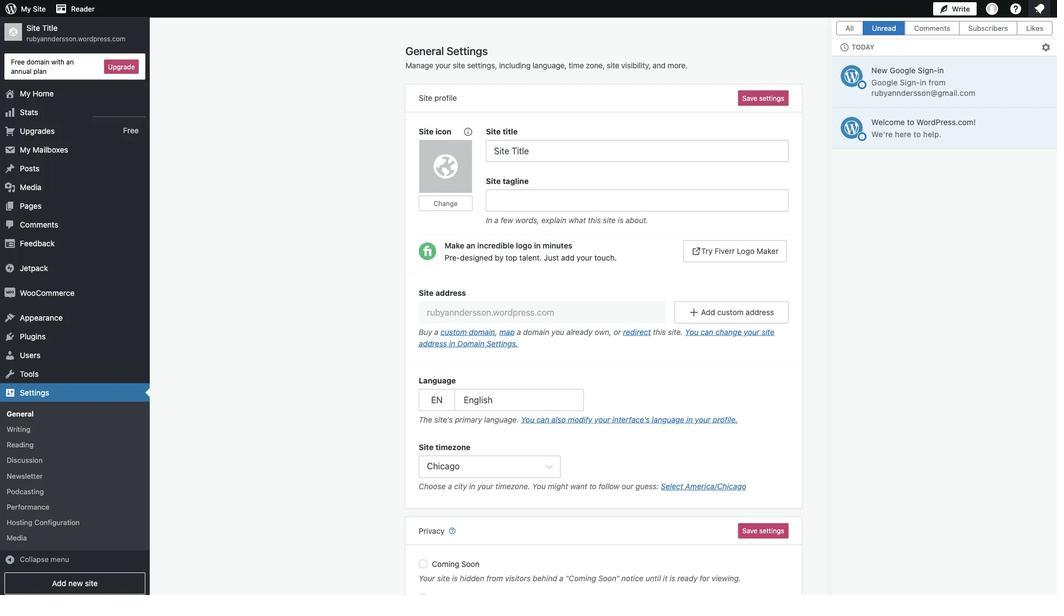 Task type: locate. For each thing, give the bounding box(es) containing it.
1 vertical spatial info image
[[859, 133, 866, 140]]

0 vertical spatial add
[[702, 308, 716, 317]]

2 settings from the top
[[760, 527, 785, 535]]

is down coming soon
[[452, 574, 458, 583]]

in inside make an incredible logo in minutes pre-designed by top talent. just add your touch.
[[534, 241, 541, 250]]

Site tagline text field
[[486, 190, 789, 212]]

img image left woocommerce
[[4, 287, 15, 298]]

site down coming
[[437, 574, 450, 583]]

0 horizontal spatial add
[[52, 579, 66, 588]]

0 vertical spatial info image
[[859, 82, 866, 88]]

1 vertical spatial img image
[[4, 287, 15, 298]]

1 horizontal spatial can
[[701, 327, 714, 336]]

your inside make an incredible logo in minutes pre-designed by top talent. just add your touch.
[[577, 253, 593, 262]]

can left change at right bottom
[[701, 327, 714, 336]]

2 save from the top
[[743, 527, 758, 535]]

more information image
[[463, 126, 473, 136]]

in a few words, explain what this site is about.
[[486, 215, 649, 225]]

own,
[[595, 327, 612, 336]]

language
[[652, 415, 685, 424]]

media down hosting
[[7, 534, 27, 542]]

google
[[890, 66, 916, 75], [872, 78, 898, 87]]

buy
[[419, 327, 433, 336]]

from inside new google sign-in google sign-in from rubyanndersson@gmail.com
[[929, 78, 946, 87]]

0 vertical spatial custom
[[718, 308, 744, 317]]

1 horizontal spatial from
[[929, 78, 946, 87]]

group containing site tagline
[[486, 175, 789, 229]]

you right the language.
[[521, 415, 535, 424]]

2 vertical spatial address
[[419, 339, 447, 348]]

1 vertical spatial from
[[487, 574, 503, 583]]

0 vertical spatial google
[[890, 66, 916, 75]]

0 horizontal spatial domain
[[27, 58, 49, 66]]

words,
[[516, 215, 540, 225]]

write link
[[934, 0, 977, 18]]

new
[[872, 66, 888, 75]]

group containing coming soon
[[419, 558, 789, 595]]

1 vertical spatial address
[[746, 308, 775, 317]]

save settings for site profile
[[743, 94, 785, 102]]

your
[[436, 61, 451, 70], [577, 253, 593, 262], [744, 327, 760, 336], [595, 415, 611, 424], [695, 415, 711, 424], [478, 482, 494, 491]]

stats
[[20, 107, 38, 117]]

a right in
[[495, 215, 499, 225]]

manage
[[406, 61, 434, 70]]

annual plan
[[11, 67, 47, 75]]

home
[[33, 89, 54, 98]]

map link
[[500, 327, 515, 336]]

users link
[[0, 346, 150, 364]]

site for site title
[[486, 127, 501, 136]]

0 vertical spatial save settings button
[[739, 90, 789, 106]]

general settings main content
[[406, 18, 1040, 595]]

1 vertical spatial settings
[[760, 527, 785, 535]]

0 vertical spatial free
[[11, 58, 25, 66]]

free
[[11, 58, 25, 66], [123, 126, 139, 135]]

to
[[908, 118, 915, 127], [914, 129, 922, 138], [590, 482, 597, 491]]

0 vertical spatial this
[[588, 215, 601, 225]]

google down "new"
[[872, 78, 898, 87]]

this left site.
[[653, 327, 666, 336]]

my inside "my site" link
[[21, 5, 31, 13]]

your down the general settings
[[436, 61, 451, 70]]

comments up feedback
[[20, 220, 58, 229]]

0 vertical spatial media link
[[0, 178, 150, 196]]

it
[[663, 574, 668, 583]]

redirect
[[624, 327, 651, 336]]

1 vertical spatial free
[[123, 126, 139, 135]]

to right want at right bottom
[[590, 482, 597, 491]]

custom up change at right bottom
[[718, 308, 744, 317]]

0 horizontal spatial is
[[452, 574, 458, 583]]

1 save settings from the top
[[743, 94, 785, 102]]

save
[[743, 94, 758, 102], [743, 527, 758, 535]]

likes
[[1027, 24, 1044, 32]]

0 vertical spatial my
[[21, 5, 31, 13]]

1 save from the top
[[743, 94, 758, 102]]

hosting
[[7, 518, 32, 526]]

1 vertical spatial save
[[743, 527, 758, 535]]

1 horizontal spatial free
[[123, 126, 139, 135]]

1 save settings button from the top
[[739, 90, 789, 106]]

1 info image from the top
[[859, 82, 866, 88]]

1 vertical spatial sign-
[[901, 78, 921, 87]]

general settings
[[406, 44, 488, 57]]

0 vertical spatial an
[[66, 58, 74, 66]]

upgrades
[[20, 126, 55, 135]]

to right here
[[914, 129, 922, 138]]

posts
[[20, 164, 40, 173]]

a right behind
[[560, 574, 564, 583]]

upgrade button
[[104, 59, 139, 74]]

1 vertical spatial media
[[7, 534, 27, 542]]

1 vertical spatial an
[[467, 241, 476, 250]]

add inside group
[[702, 308, 716, 317]]

my
[[21, 5, 31, 13], [20, 89, 31, 98], [20, 145, 31, 154]]

0 horizontal spatial comments
[[20, 220, 58, 229]]

select
[[661, 482, 684, 491]]

performance
[[7, 503, 50, 511]]

free down 'highest hourly views 0' image
[[123, 126, 139, 135]]

few
[[501, 215, 514, 225]]

upgrade
[[108, 63, 135, 70]]

save settings for privacy
[[743, 527, 785, 535]]

0 horizontal spatial free
[[11, 58, 25, 66]]

your right city
[[478, 482, 494, 491]]

about.
[[626, 215, 649, 225]]

address
[[436, 288, 466, 297], [746, 308, 775, 317], [419, 339, 447, 348]]

sign-
[[919, 66, 938, 75], [901, 78, 921, 87]]

group containing site timezone
[[419, 441, 789, 495]]

img image
[[4, 263, 15, 274], [4, 287, 15, 298]]

save settings button for site profile
[[739, 90, 789, 106]]

is left about.
[[618, 215, 624, 225]]

img image for jetpack
[[4, 263, 15, 274]]

1 horizontal spatial comments
[[915, 24, 951, 32]]

settings for site profile
[[760, 94, 785, 102]]

your inside you can change your site address in domain settings.
[[744, 327, 760, 336]]

a for custom
[[435, 327, 439, 336]]

to up here
[[908, 118, 915, 127]]

hidden
[[460, 574, 485, 583]]

plugins
[[20, 332, 46, 341]]

0 vertical spatial save settings
[[743, 94, 785, 102]]

1 vertical spatial comments
[[20, 220, 58, 229]]

site for site address
[[419, 288, 434, 297]]

1 vertical spatial can
[[537, 415, 550, 424]]

2 img image from the top
[[4, 287, 15, 298]]

a right 'buy'
[[435, 327, 439, 336]]

a left city
[[448, 482, 452, 491]]

site title rubyanndersson.wordpress.com
[[26, 23, 126, 43]]

save for site profile
[[743, 94, 758, 102]]

media
[[20, 182, 41, 191], [7, 534, 27, 542]]

rubyanndersson.wordpress.com
[[26, 35, 126, 43]]

your right modify
[[595, 415, 611, 424]]

pages link
[[0, 196, 150, 215]]

my mailboxes link
[[0, 140, 150, 159]]

you inside you can change your site address in domain settings.
[[686, 327, 699, 336]]

add new site link
[[4, 573, 145, 595]]

an up designed
[[467, 241, 476, 250]]

help image
[[1010, 2, 1023, 15]]

performance link
[[0, 499, 150, 515]]

site
[[453, 61, 465, 70], [607, 61, 620, 70], [603, 215, 616, 225], [762, 327, 775, 336], [437, 574, 450, 583], [85, 579, 98, 588]]

free inside the free domain with an annual plan
[[11, 58, 25, 66]]

0 vertical spatial can
[[701, 327, 714, 336]]

just
[[544, 253, 559, 262]]

visitors
[[505, 574, 531, 583]]

settings for privacy
[[760, 527, 785, 535]]

redirect link
[[624, 327, 651, 336]]

highest hourly views 0 image
[[93, 110, 145, 117]]

1 horizontal spatial add
[[702, 308, 716, 317]]

img image left jetpack
[[4, 263, 15, 274]]

talent.
[[520, 253, 542, 262]]

0 horizontal spatial an
[[66, 58, 74, 66]]

save settings
[[743, 94, 785, 102], [743, 527, 785, 535]]

1 settings from the top
[[760, 94, 785, 102]]

in inside you can change your site address in domain settings.
[[449, 339, 456, 348]]

1 vertical spatial media link
[[0, 530, 150, 546]]

make an incredible logo in minutes pre-designed by top talent. just add your touch.
[[445, 241, 617, 262]]

media link up 'collapse menu' link
[[0, 530, 150, 546]]

a right map
[[517, 327, 521, 336]]

settings,
[[467, 61, 497, 70]]

site for site icon
[[419, 127, 434, 136]]

domain up domain
[[469, 327, 495, 336]]

your right 'add'
[[577, 253, 593, 262]]

1 vertical spatial save settings
[[743, 527, 785, 535]]

custom
[[718, 308, 744, 317], [441, 327, 467, 336]]

an inside make an incredible logo in minutes pre-designed by top talent. just add your touch.
[[467, 241, 476, 250]]

media link up the comments link
[[0, 178, 150, 196]]

my left 'home'
[[20, 89, 31, 98]]

group containing en
[[419, 375, 789, 428]]

reading link
[[0, 437, 150, 452]]

my left reader link
[[21, 5, 31, 13]]

is right 'it'
[[670, 574, 676, 583]]

welcome to wordpress.com! we're here to help.
[[872, 118, 977, 138]]

img image inside the woocommerce "link"
[[4, 287, 15, 298]]

1 vertical spatial my
[[20, 89, 31, 98]]

img image inside jetpack link
[[4, 263, 15, 274]]

choose
[[419, 482, 446, 491]]

my inside my home link
[[20, 89, 31, 98]]

reader
[[71, 5, 95, 13]]

domain down site address text box on the bottom
[[524, 327, 550, 336]]

1 vertical spatial this
[[653, 327, 666, 336]]

group containing site address
[[406, 273, 802, 361]]

domain up annual plan
[[27, 58, 49, 66]]

1 vertical spatial add
[[52, 579, 66, 588]]

comments down "write" link
[[915, 24, 951, 32]]

fiverr small logo image
[[419, 242, 437, 260]]

address inside add custom address link
[[746, 308, 775, 317]]

1 vertical spatial custom
[[441, 327, 467, 336]]

0 vertical spatial save
[[743, 94, 758, 102]]

media link
[[0, 178, 150, 196], [0, 530, 150, 546]]

free up annual plan
[[11, 58, 25, 66]]

the site's primary language. you can also modify your interface's language in your profile.
[[419, 415, 738, 424]]

my up the "posts"
[[20, 145, 31, 154]]

modify
[[568, 415, 593, 424]]

to inside group
[[590, 482, 597, 491]]

2 info image from the top
[[859, 133, 866, 140]]

group
[[486, 175, 789, 229], [406, 273, 802, 361], [419, 375, 789, 428], [419, 441, 789, 495], [419, 558, 789, 595]]

from up rubyanndersson@gmail.com
[[929, 78, 946, 87]]

you
[[552, 327, 565, 336]]

2 save settings button from the top
[[739, 523, 789, 538]]

media up pages
[[20, 182, 41, 191]]

0 horizontal spatial this
[[588, 215, 601, 225]]

1 vertical spatial google
[[872, 78, 898, 87]]

1 media link from the top
[[0, 178, 150, 196]]

info image left we're
[[859, 133, 866, 140]]

view button
[[996, 18, 1040, 34]]

0 vertical spatial you
[[686, 327, 699, 336]]

soon
[[462, 559, 480, 569]]

my inside my mailboxes 'link'
[[20, 145, 31, 154]]

0 vertical spatial address
[[436, 288, 466, 297]]

2 vertical spatial to
[[590, 482, 597, 491]]

2 horizontal spatial domain
[[524, 327, 550, 336]]

site for site profile
[[419, 93, 433, 102]]

from right 'hidden' at the left bottom
[[487, 574, 503, 583]]

2 vertical spatial you
[[533, 482, 546, 491]]

info image for google sign-in from rubyanndersson@gmail.com
[[859, 82, 866, 88]]

custom up domain
[[441, 327, 467, 336]]

0 vertical spatial comments
[[915, 24, 951, 32]]

an inside the free domain with an annual plan
[[66, 58, 74, 66]]

0 vertical spatial settings
[[760, 94, 785, 102]]

0 horizontal spatial from
[[487, 574, 503, 583]]

0 vertical spatial img image
[[4, 263, 15, 274]]

google right "new"
[[890, 66, 916, 75]]

info image down today on the top right of the page
[[859, 82, 866, 88]]

language.
[[484, 415, 519, 424]]

can left also
[[537, 415, 550, 424]]

this right what at top right
[[588, 215, 601, 225]]

None radio
[[419, 559, 428, 568]]

1 vertical spatial save settings button
[[739, 523, 789, 538]]

discussion link
[[0, 452, 150, 468]]

site for site tagline
[[486, 176, 501, 185]]

you right site.
[[686, 327, 699, 336]]

settings
[[20, 388, 49, 397]]

mailboxes
[[33, 145, 68, 154]]

you left the might
[[533, 482, 546, 491]]

the
[[419, 415, 433, 424]]

what
[[569, 215, 586, 225]]

2 vertical spatial my
[[20, 145, 31, 154]]

site inside the site title rubyanndersson.wordpress.com
[[26, 23, 40, 33]]

site for site timezone
[[419, 442, 434, 451]]

address inside you can change your site address in domain settings.
[[419, 339, 447, 348]]

an right with
[[66, 58, 74, 66]]

hosting configuration link
[[0, 515, 150, 530]]

site down add custom address
[[762, 327, 775, 336]]

1 img image from the top
[[4, 263, 15, 274]]

info image
[[859, 82, 866, 88], [859, 133, 866, 140]]

help.
[[924, 129, 942, 138]]

configuration
[[34, 518, 80, 526]]

your right change at right bottom
[[744, 327, 760, 336]]

cog image
[[1042, 42, 1052, 52]]

unread
[[873, 24, 897, 32]]

2 save settings from the top
[[743, 527, 785, 535]]

top
[[506, 253, 518, 262]]

buy a custom domain , map a domain you already own, or redirect this site.
[[419, 327, 683, 336]]

1 horizontal spatial an
[[467, 241, 476, 250]]

add custom address
[[702, 308, 775, 317]]

0 vertical spatial from
[[929, 78, 946, 87]]

touch.
[[595, 253, 617, 262]]



Task type: vqa. For each thing, say whether or not it's contained in the screenshot.
"Site" corresponding to Site icon
yes



Task type: describe. For each thing, give the bounding box(es) containing it.
can inside you can change your site address in domain settings.
[[701, 327, 714, 336]]

stats link
[[0, 103, 150, 122]]

1 horizontal spatial this
[[653, 327, 666, 336]]

0 vertical spatial sign-
[[919, 66, 938, 75]]

site.
[[668, 327, 683, 336]]

incredible
[[478, 241, 514, 250]]

my for my site
[[21, 5, 31, 13]]

woocommerce link
[[0, 284, 150, 302]]

a for city
[[448, 482, 452, 491]]

a for few
[[495, 215, 499, 225]]

and more.
[[653, 61, 688, 70]]

my for my home
[[20, 89, 31, 98]]

fiverr
[[715, 247, 735, 256]]

Site title text field
[[486, 140, 789, 162]]

site address
[[419, 288, 466, 297]]

newsletter
[[7, 472, 43, 480]]

podcasting link
[[0, 483, 150, 499]]

time
[[569, 61, 584, 70]]

info image for we're here to help.
[[859, 133, 866, 140]]

want
[[571, 482, 588, 491]]

manage your notifications image
[[1034, 2, 1047, 15]]

add
[[561, 253, 575, 262]]

site down the general settings
[[453, 61, 465, 70]]

language,
[[533, 61, 567, 70]]

settings link
[[0, 383, 150, 402]]

already
[[567, 327, 593, 336]]

collapse menu
[[20, 555, 69, 563]]

1 vertical spatial you
[[521, 415, 535, 424]]

2 horizontal spatial is
[[670, 574, 676, 583]]

try
[[702, 247, 713, 256]]

site for site title rubyanndersson.wordpress.com
[[26, 23, 40, 33]]

site right zone,
[[607, 61, 620, 70]]

wordpress.com!
[[917, 118, 977, 127]]

general link
[[0, 406, 150, 421]]

1 horizontal spatial custom
[[718, 308, 744, 317]]

choose a city in your timezone. you might want to follow our guess: select america/chicago
[[419, 482, 747, 491]]

site left about.
[[603, 215, 616, 225]]

jetpack link
[[0, 259, 150, 277]]

Site address text field
[[419, 301, 666, 323]]

custom domain link
[[441, 327, 495, 336]]

my home
[[20, 89, 54, 98]]

new google sign-in google sign-in from rubyanndersson@gmail.com
[[872, 66, 976, 98]]

writing link
[[0, 421, 150, 437]]

comments inside the comments link
[[20, 220, 58, 229]]

maker
[[757, 247, 779, 256]]

subscribers
[[969, 24, 1009, 32]]

woocommerce
[[20, 288, 75, 297]]

hosting configuration
[[7, 518, 80, 526]]

0 vertical spatial media
[[20, 182, 41, 191]]

domain inside the free domain with an annual plan
[[27, 58, 49, 66]]

write
[[953, 5, 971, 13]]

make
[[445, 241, 465, 250]]

0 vertical spatial to
[[908, 118, 915, 127]]

posts link
[[0, 159, 150, 178]]

plugins link
[[0, 327, 150, 346]]

my for my mailboxes
[[20, 145, 31, 154]]

add for add new site
[[52, 579, 66, 588]]

1 horizontal spatial domain
[[469, 327, 495, 336]]

your inside general settings manage your site settings, including language, time zone, site visibility, and more.
[[436, 61, 451, 70]]

here
[[896, 129, 912, 138]]

none radio inside group
[[419, 559, 428, 568]]

primary
[[455, 415, 482, 424]]

add for add custom address
[[702, 308, 716, 317]]

pages
[[20, 201, 42, 210]]

site right 'new'
[[85, 579, 98, 588]]

behind
[[533, 574, 558, 583]]

welcome
[[872, 118, 906, 127]]

for
[[700, 574, 710, 583]]

feedback
[[20, 239, 55, 248]]

time image
[[840, 42, 850, 52]]

city
[[454, 482, 467, 491]]

with
[[51, 58, 64, 66]]

img image for woocommerce
[[4, 287, 15, 298]]

users
[[20, 350, 40, 360]]

viewing.
[[712, 574, 741, 583]]

explain
[[542, 215, 567, 225]]

coming
[[432, 559, 460, 569]]

free for free
[[123, 126, 139, 135]]

0 horizontal spatial can
[[537, 415, 550, 424]]

site timezone
[[419, 442, 471, 451]]

jetpack
[[20, 263, 48, 272]]

save for privacy
[[743, 527, 758, 535]]

my site link
[[0, 0, 50, 18]]

from inside 'general settings' main content
[[487, 574, 503, 583]]

0 horizontal spatial custom
[[441, 327, 467, 336]]

timezone.
[[496, 482, 531, 491]]

collapse menu link
[[0, 550, 150, 568]]

free for free domain with an annual plan
[[11, 58, 25, 66]]

until
[[646, 574, 661, 583]]

site inside you can change your site address in domain settings.
[[762, 327, 775, 336]]

2 media link from the top
[[0, 530, 150, 546]]

1 horizontal spatial is
[[618, 215, 624, 225]]

comments link
[[0, 215, 150, 234]]

site icon group
[[419, 126, 486, 229]]

visibility,
[[622, 61, 651, 70]]

your site is hidden from visitors behind a "coming soon" notice until it is ready for viewing.
[[419, 574, 741, 583]]

your left profile.
[[695, 415, 711, 424]]

map
[[500, 327, 515, 336]]

1 vertical spatial to
[[914, 129, 922, 138]]

ready
[[678, 574, 698, 583]]

or
[[614, 327, 621, 336]]

newsletter link
[[0, 468, 150, 483]]

appearance
[[20, 313, 63, 322]]

guess:
[[636, 482, 659, 491]]

site's
[[435, 415, 453, 424]]

my profile image
[[987, 3, 999, 15]]

tools
[[20, 369, 39, 378]]

english
[[464, 395, 493, 405]]

soon"
[[599, 574, 620, 583]]

site icon
[[419, 127, 452, 136]]

minutes
[[543, 241, 573, 250]]

view
[[1005, 22, 1021, 30]]

also
[[552, 415, 566, 424]]

save settings button for privacy
[[739, 523, 789, 538]]

closed image
[[1025, 25, 1031, 29]]

profile.
[[713, 415, 738, 424]]

america/chicago
[[686, 482, 747, 491]]

my home link
[[0, 84, 150, 103]]

we're
[[872, 129, 893, 138]]

change
[[434, 199, 458, 207]]

interface's
[[613, 415, 650, 424]]

change button
[[419, 196, 473, 211]]

site title group
[[486, 126, 789, 162]]

our
[[622, 482, 634, 491]]



